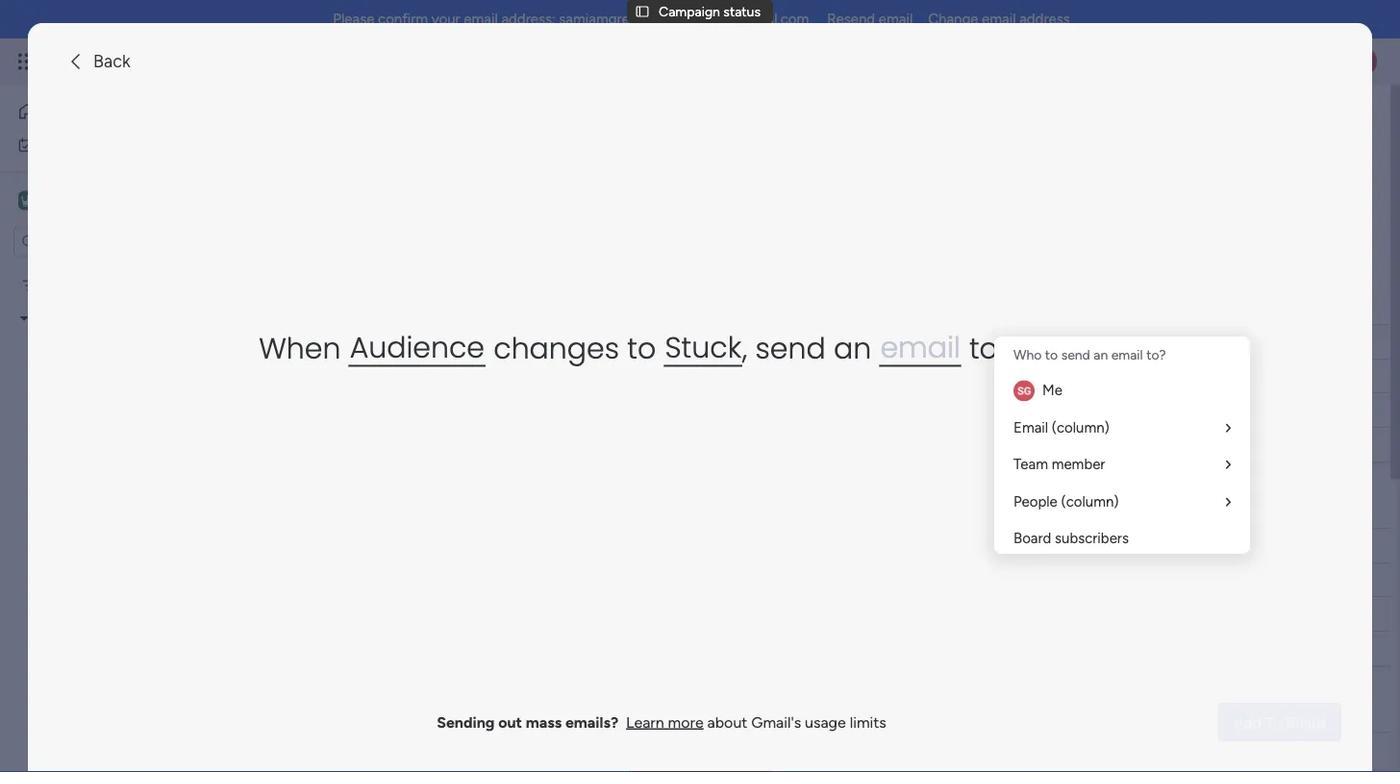 Task type: describe. For each thing, give the bounding box(es) containing it.
when audience changes to stuck , send an email to someone
[[259, 327, 1141, 369]]

change email address
[[928, 11, 1070, 28]]

1 workspace image from the left
[[18, 190, 38, 211]]

when
[[259, 328, 341, 369]]

email (column)
[[1013, 419, 1110, 436]]

more
[[668, 713, 704, 731]]

board
[[1013, 530, 1051, 547]]

my
[[42, 137, 61, 153]]

people
[[1013, 493, 1058, 510]]

samiamgreeneggsnham27@gmail.com
[[559, 11, 809, 28]]

back
[[93, 51, 131, 71]]

email marketing
[[35, 310, 131, 326]]

green
[[45, 277, 82, 294]]

sam's
[[44, 191, 86, 210]]

campaign status
[[659, 3, 761, 20]]

confirm
[[378, 11, 428, 28]]

here
[[469, 368, 496, 385]]

select product image
[[17, 52, 37, 71]]

your
[[432, 11, 460, 28]]

email for email (column)
[[1013, 419, 1048, 436]]

learn more link
[[626, 713, 704, 731]]

address
[[1019, 11, 1070, 28]]

learn
[[626, 713, 664, 731]]

hi there! 👋  click here to learn how to start ➡️
[[363, 368, 638, 385]]

sending date field for goal
[[1250, 535, 1340, 556]]

workspace
[[89, 191, 167, 210]]

caret down image
[[20, 312, 28, 325]]

1 public board image from the top
[[41, 342, 60, 360]]

eggs
[[86, 277, 116, 294]]

to?
[[1146, 346, 1166, 363]]

team
[[1013, 456, 1048, 473]]

status
[[723, 3, 761, 20]]

audience inside "when audience changes to stuck , send an email to someone"
[[350, 327, 485, 368]]

sending date for account
[[1255, 334, 1335, 350]]

(column) for email (column)
[[1052, 419, 1110, 436]]

sam's workspace
[[44, 191, 167, 210]]

campaign owner for 1st campaign owner field from the bottom
[[602, 741, 704, 758]]

2 goal field from the top
[[1076, 535, 1114, 556]]

1 goal field from the top
[[1076, 331, 1114, 352]]

resend email link
[[827, 11, 913, 28]]

to right who
[[1045, 346, 1058, 363]]

0 vertical spatial campaign
[[659, 3, 720, 20]]

team member
[[1013, 456, 1105, 473]]

1 horizontal spatial send
[[1061, 346, 1090, 363]]

account
[[769, 334, 820, 350]]

3 sending date from the top
[[1255, 741, 1335, 758]]

email inside "when audience changes to stuck , send an email to someone"
[[880, 327, 960, 368]]

3 sending date field from the top
[[1250, 739, 1340, 760]]

an inside "when audience changes to stuck , send an email to someone"
[[834, 328, 871, 369]]

3 date from the top
[[1308, 741, 1335, 758]]

change email address link
[[928, 11, 1070, 28]]

Audience field
[[896, 331, 963, 352]]

Search in workspace field
[[40, 231, 161, 253]]

work
[[64, 137, 93, 153]]

➡️
[[624, 368, 638, 385]]

sending for first sending date field from the bottom of the page
[[1255, 741, 1305, 758]]

to right here
[[499, 368, 512, 385]]

change
[[928, 11, 978, 28]]

learn
[[515, 368, 544, 385]]



Task type: vqa. For each thing, say whether or not it's contained in the screenshot.
most on the top
no



Task type: locate. For each thing, give the bounding box(es) containing it.
goal field left to?
[[1076, 331, 1114, 352]]

1 vertical spatial sending date
[[1255, 538, 1335, 554]]

1 vertical spatial campaign owner field
[[597, 739, 709, 760]]

0 horizontal spatial send
[[755, 328, 826, 369]]

campaign owner field up ➡️
[[597, 331, 709, 352]]

resend email
[[827, 11, 913, 28]]

marketing
[[70, 310, 131, 326]]

campaign for 2nd campaign owner field from the bottom
[[602, 334, 663, 350]]

2 campaign owner from the top
[[602, 741, 704, 758]]

1 date from the top
[[1308, 334, 1335, 350]]

sending for account's sending date field
[[1255, 334, 1305, 350]]

0 vertical spatial sending date
[[1255, 334, 1335, 350]]

0 vertical spatial goal
[[1081, 334, 1109, 350]]

1 sending date from the top
[[1255, 334, 1335, 350]]

Sending date field
[[1250, 331, 1340, 352], [1250, 535, 1340, 556], [1250, 739, 1340, 760]]

0 vertical spatial email
[[35, 310, 67, 326]]

1 vertical spatial list arrow image
[[1226, 494, 1231, 509]]

date
[[1308, 334, 1335, 350], [1308, 538, 1335, 554], [1308, 741, 1335, 758]]

sending for goal's sending date field
[[1255, 538, 1305, 554]]

campaign up ➡️
[[602, 334, 663, 350]]

owner left ,
[[666, 334, 704, 350]]

sending date for goal
[[1255, 538, 1335, 554]]

click
[[436, 368, 466, 385]]

please confirm your email address: samiamgreeneggsnham27@gmail.com
[[333, 11, 809, 28]]

send up me
[[1061, 346, 1090, 363]]

campaign owner
[[602, 334, 704, 350], [602, 741, 704, 758]]

0 horizontal spatial email
[[35, 310, 67, 326]]

👋
[[419, 368, 433, 385]]

who to send an email to?
[[1013, 346, 1166, 363]]

1 list arrow image from the top
[[1226, 420, 1231, 435]]

(column) up member
[[1052, 419, 1110, 436]]

2 campaign owner field from the top
[[597, 739, 709, 760]]

2 vertical spatial date
[[1308, 741, 1335, 758]]

workspace image
[[18, 190, 38, 211], [21, 190, 35, 211]]

sending
[[1255, 334, 1305, 350], [1255, 538, 1305, 554], [437, 713, 495, 731], [1255, 741, 1305, 758]]

my work
[[42, 137, 93, 153]]

sam's workspace button
[[13, 184, 191, 217]]

subscribers
[[1055, 530, 1129, 547]]

2 vertical spatial sending date
[[1255, 741, 1335, 758]]

email
[[35, 310, 67, 326], [1013, 419, 1048, 436]]

0 vertical spatial list arrow image
[[1226, 420, 1231, 435]]

to
[[627, 328, 656, 369], [969, 328, 998, 369], [1045, 346, 1058, 363], [499, 368, 512, 385], [577, 368, 590, 385]]

2 sending date from the top
[[1255, 538, 1335, 554]]

send
[[755, 328, 826, 369], [1061, 346, 1090, 363]]

send inside "when audience changes to stuck , send an email to someone"
[[755, 328, 826, 369]]

gmail's
[[751, 713, 801, 731]]

resend
[[827, 11, 875, 28]]

2 date from the top
[[1308, 538, 1335, 554]]

list arrow image for email (column)
[[1226, 420, 1231, 435]]

2 vertical spatial campaign
[[602, 741, 663, 758]]

member
[[1052, 456, 1105, 473]]

to left who
[[969, 328, 998, 369]]

campaign
[[659, 3, 720, 20], [602, 334, 663, 350], [602, 741, 663, 758]]

sending date
[[1255, 334, 1335, 350], [1255, 538, 1335, 554], [1255, 741, 1335, 758]]

hi
[[363, 368, 377, 385]]

campaign for 1st campaign owner field from the bottom
[[602, 741, 663, 758]]

start
[[593, 368, 621, 385]]

limits
[[850, 713, 886, 731]]

1 horizontal spatial email
[[1013, 419, 1048, 436]]

(column) for people (column)
[[1061, 493, 1119, 510]]

address:
[[501, 11, 555, 28]]

1 goal from the top
[[1081, 334, 1109, 350]]

board subscribers
[[1013, 530, 1129, 547]]

owner down more
[[666, 741, 704, 758]]

home button
[[12, 96, 207, 127]]

list arrow image
[[1226, 457, 1231, 472]]

people (column)
[[1013, 493, 1119, 510]]

out
[[498, 713, 522, 731]]

please
[[333, 11, 374, 28]]

email
[[464, 11, 498, 28], [879, 11, 913, 28], [982, 11, 1016, 28], [880, 327, 960, 368], [1111, 346, 1143, 363]]

(column) up subscribers
[[1061, 493, 1119, 510]]

0 vertical spatial goal field
[[1076, 331, 1114, 352]]

1 vertical spatial goal
[[1081, 538, 1109, 554]]

2 list arrow image from the top
[[1226, 494, 1231, 509]]

1 vertical spatial campaign owner
[[602, 741, 704, 758]]

1 vertical spatial date
[[1308, 538, 1335, 554]]

option
[[0, 268, 245, 272]]

campaign owner field down learn at the bottom left
[[597, 739, 709, 760]]

list arrow image for people (column)
[[1226, 494, 1231, 509]]

home
[[44, 103, 81, 120]]

Goal field
[[1076, 331, 1114, 352], [1076, 535, 1114, 556]]

goal for second goal field from the bottom of the page
[[1081, 334, 1109, 350]]

mass
[[526, 713, 562, 731]]

list arrow image
[[1226, 420, 1231, 435], [1226, 494, 1231, 509]]

an right account field
[[834, 328, 871, 369]]

1 sending date field from the top
[[1250, 331, 1340, 352]]

campaign down learn at the bottom left
[[602, 741, 663, 758]]

monday
[[86, 50, 152, 72]]

1 vertical spatial public board image
[[41, 375, 60, 393]]

back button
[[59, 46, 138, 77]]

there!
[[380, 368, 416, 385]]

0 vertical spatial owner
[[666, 334, 704, 350]]

2 public board image from the top
[[41, 375, 60, 393]]

to right start
[[627, 328, 656, 369]]

(column)
[[1052, 419, 1110, 436], [1061, 493, 1119, 510]]

owner
[[666, 334, 704, 350], [666, 741, 704, 758]]

0 vertical spatial campaign owner field
[[597, 331, 709, 352]]

list arrow image down list arrow image
[[1226, 494, 1231, 509]]

email up team
[[1013, 419, 1048, 436]]

0 horizontal spatial audience
[[350, 327, 485, 368]]

changes
[[494, 328, 619, 369]]

to right the how
[[577, 368, 590, 385]]

list arrow image up list arrow image
[[1226, 420, 1231, 435]]

goal left to?
[[1081, 334, 1109, 350]]

1 campaign owner from the top
[[602, 334, 704, 350]]

1 campaign owner field from the top
[[597, 331, 709, 352]]

0 vertical spatial public board image
[[41, 342, 60, 360]]

1 vertical spatial owner
[[666, 741, 704, 758]]

an left to?
[[1094, 346, 1108, 363]]

green eggs and ham
[[45, 277, 173, 294]]

1 vertical spatial email
[[1013, 419, 1048, 436]]

2 goal from the top
[[1081, 538, 1109, 554]]

audience
[[350, 327, 485, 368], [901, 334, 958, 350]]

1 vertical spatial sending date field
[[1250, 535, 1340, 556]]

usage
[[805, 713, 846, 731]]

list box
[[0, 265, 245, 660]]

Campaign owner field
[[597, 331, 709, 352], [597, 739, 709, 760]]

sam green image
[[1346, 46, 1377, 77]]

date for account
[[1308, 334, 1335, 350]]

2 workspace image from the left
[[21, 190, 35, 211]]

campaign left status on the top of the page
[[659, 3, 720, 20]]

stuck
[[665, 327, 741, 368]]

Account field
[[764, 331, 825, 352]]

1 vertical spatial (column)
[[1061, 493, 1119, 510]]

an
[[834, 328, 871, 369], [1094, 346, 1108, 363]]

about
[[707, 713, 747, 731]]

0 vertical spatial (column)
[[1052, 419, 1110, 436]]

someone
[[1006, 328, 1141, 369]]

1 horizontal spatial an
[[1094, 346, 1108, 363]]

monday button
[[50, 37, 306, 87]]

2 owner from the top
[[666, 741, 704, 758]]

sending out mass emails? learn more about gmail's usage limits
[[437, 713, 886, 731]]

who
[[1013, 346, 1042, 363]]

audience inside "field"
[[901, 334, 958, 350]]

1 horizontal spatial audience
[[901, 334, 958, 350]]

2 vertical spatial sending date field
[[1250, 739, 1340, 760]]

email right caret down "icon"
[[35, 310, 67, 326]]

my work button
[[12, 129, 207, 160]]

emails?
[[565, 713, 618, 731]]

2 sending date field from the top
[[1250, 535, 1340, 556]]

0 vertical spatial campaign owner
[[602, 334, 704, 350]]

campaign owner down learn at the bottom left
[[602, 741, 704, 758]]

public board image
[[41, 342, 60, 360], [41, 375, 60, 393]]

1 vertical spatial campaign
[[602, 334, 663, 350]]

date for goal
[[1308, 538, 1335, 554]]

ham
[[144, 277, 173, 294]]

0 horizontal spatial an
[[834, 328, 871, 369]]

workspace selection element
[[18, 189, 169, 214]]

and
[[119, 277, 141, 294]]

me
[[1042, 382, 1062, 399]]

goal field down people (column)
[[1076, 535, 1114, 556]]

send right ,
[[755, 328, 826, 369]]

1 owner from the top
[[666, 334, 704, 350]]

,
[[742, 328, 747, 369]]

item
[[441, 333, 468, 350]]

goal for 1st goal field from the bottom of the page
[[1081, 538, 1109, 554]]

list box containing green eggs and ham
[[0, 265, 245, 660]]

goal down people (column)
[[1081, 538, 1109, 554]]

0 vertical spatial date
[[1308, 334, 1335, 350]]

email for email marketing
[[35, 310, 67, 326]]

how
[[548, 368, 573, 385]]

0 vertical spatial sending date field
[[1250, 331, 1340, 352]]

campaign owner for 2nd campaign owner field from the bottom
[[602, 334, 704, 350]]

campaign owner up ➡️
[[602, 334, 704, 350]]

goal
[[1081, 334, 1109, 350], [1081, 538, 1109, 554]]

1 vertical spatial goal field
[[1076, 535, 1114, 556]]

sending date field for account
[[1250, 331, 1340, 352]]



